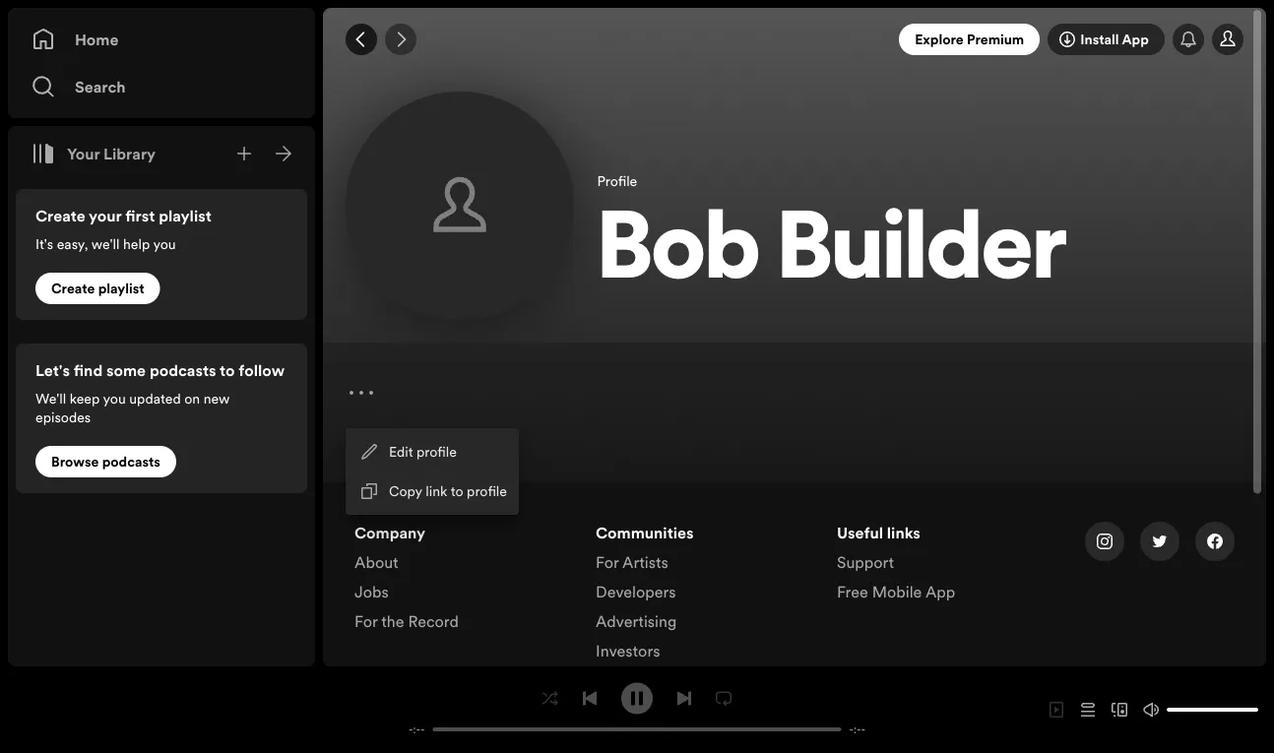Task type: describe. For each thing, give the bounding box(es) containing it.
list containing useful links
[[837, 522, 1055, 611]]

find
[[74, 360, 103, 381]]

browse podcasts
[[51, 453, 161, 471]]

free
[[837, 581, 869, 603]]

keep
[[70, 389, 100, 408]]

to inside button
[[451, 482, 464, 501]]

bob builder
[[597, 206, 1067, 301]]

2 :- from the left
[[854, 723, 861, 737]]

developers
[[596, 581, 676, 603]]

explore
[[915, 30, 964, 49]]

disable repeat image
[[716, 691, 732, 707]]

install app link
[[1048, 24, 1165, 55]]

create for your
[[35, 205, 85, 227]]

to inside the let's find some podcasts to follow we'll keep you updated on new episodes
[[220, 360, 235, 381]]

browse podcasts link
[[35, 446, 176, 478]]

we'll
[[91, 234, 120, 253]]

about
[[355, 552, 399, 573]]

install app
[[1081, 30, 1149, 49]]

edit
[[389, 443, 413, 461]]

home
[[75, 29, 119, 50]]

first
[[125, 205, 155, 227]]

2 - from the left
[[421, 723, 425, 737]]

explore premium
[[915, 30, 1025, 49]]

let's find some podcasts to follow we'll keep you updated on new episodes
[[35, 360, 285, 427]]

investors
[[596, 640, 660, 662]]

jobs
[[355, 581, 389, 603]]

create playlist
[[51, 279, 144, 298]]

4 - from the left
[[861, 723, 866, 737]]

1 -:-- from the left
[[409, 723, 425, 737]]

let's
[[35, 360, 70, 381]]

bob builder button
[[597, 199, 1244, 312]]

choose
[[410, 229, 465, 250]]

3 - from the left
[[850, 723, 854, 737]]

instagram image
[[1097, 534, 1113, 550]]

you for some
[[103, 389, 126, 408]]

for inside communities for artists developers advertising investors
[[596, 552, 619, 573]]

about link
[[355, 552, 399, 581]]

useful links support free mobile app
[[837, 522, 956, 603]]

developers link
[[596, 581, 676, 611]]

edit profile button
[[350, 432, 515, 472]]

episodes
[[35, 408, 91, 427]]

copy link to profile
[[389, 482, 507, 501]]

Disable repeat checkbox
[[708, 683, 740, 715]]

enable shuffle image
[[543, 691, 559, 707]]

twitter image
[[1152, 534, 1168, 550]]

easy,
[[57, 234, 88, 253]]

record
[[408, 611, 459, 632]]

explore premium button
[[900, 24, 1040, 55]]

updated
[[129, 389, 181, 408]]

player controls element
[[386, 683, 889, 737]]

advertising link
[[596, 611, 677, 640]]

on
[[184, 389, 200, 408]]

bob
[[597, 206, 760, 301]]

install
[[1081, 30, 1120, 49]]

connect to a device image
[[1112, 702, 1128, 718]]

1 - from the left
[[409, 723, 413, 737]]

links
[[887, 522, 921, 544]]

create for playlist
[[51, 279, 95, 298]]

copy link to profile button
[[350, 472, 515, 511]]

support
[[837, 552, 894, 573]]

2 -:-- from the left
[[850, 723, 866, 737]]

choose photo button
[[346, 91, 574, 320]]

communities for artists developers advertising investors
[[596, 522, 694, 662]]

communities
[[596, 522, 694, 544]]

your
[[67, 143, 100, 164]]

you for first
[[153, 234, 176, 253]]

photo
[[469, 229, 510, 250]]

search
[[75, 76, 126, 98]]



Task type: locate. For each thing, give the bounding box(es) containing it.
1 horizontal spatial -:--
[[850, 723, 866, 737]]

your
[[89, 205, 122, 227]]

app inside "useful links support free mobile app"
[[926, 581, 956, 603]]

you inside create your first playlist it's easy, we'll help you
[[153, 234, 176, 253]]

playlist right first
[[159, 205, 212, 227]]

home link
[[32, 20, 292, 59]]

0 vertical spatial create
[[35, 205, 85, 227]]

1 horizontal spatial to
[[451, 482, 464, 501]]

your library button
[[24, 134, 164, 173]]

app
[[1122, 30, 1149, 49], [926, 581, 956, 603]]

1 vertical spatial podcasts
[[102, 453, 161, 471]]

next image
[[677, 691, 692, 707]]

top bar and user menu element
[[323, 8, 1267, 71]]

create playlist button
[[35, 273, 160, 304]]

for artists link
[[596, 552, 669, 581]]

0 horizontal spatial to
[[220, 360, 235, 381]]

for inside "company about jobs for the record"
[[355, 611, 378, 632]]

browse
[[51, 453, 99, 471]]

you inside the let's find some podcasts to follow we'll keep you updated on new episodes
[[103, 389, 126, 408]]

1 vertical spatial create
[[51, 279, 95, 298]]

1 vertical spatial playlist
[[98, 279, 144, 298]]

previous image
[[582, 691, 598, 707]]

1 vertical spatial for
[[355, 611, 378, 632]]

create up the "easy,"
[[35, 205, 85, 227]]

useful
[[837, 522, 884, 544]]

0 horizontal spatial playlist
[[98, 279, 144, 298]]

search link
[[32, 67, 292, 106]]

0 vertical spatial podcasts
[[150, 360, 216, 381]]

playlist down help
[[98, 279, 144, 298]]

create inside button
[[51, 279, 95, 298]]

to up new
[[220, 360, 235, 381]]

some
[[106, 360, 146, 381]]

create inside create your first playlist it's easy, we'll help you
[[35, 205, 85, 227]]

1 vertical spatial to
[[451, 482, 464, 501]]

go forward image
[[393, 32, 409, 47]]

main element
[[8, 8, 315, 667]]

company
[[355, 522, 426, 544]]

playlist inside create your first playlist it's easy, we'll help you
[[159, 205, 212, 227]]

profile right edit
[[417, 443, 457, 461]]

1 horizontal spatial playlist
[[159, 205, 212, 227]]

the
[[381, 611, 404, 632]]

1 horizontal spatial profile
[[467, 482, 507, 501]]

-:--
[[409, 723, 425, 737], [850, 723, 866, 737]]

advertising
[[596, 611, 677, 632]]

1 horizontal spatial you
[[153, 234, 176, 253]]

1 horizontal spatial list
[[596, 522, 814, 691]]

you right help
[[153, 234, 176, 253]]

0 horizontal spatial -:--
[[409, 723, 425, 737]]

1 :- from the left
[[413, 723, 421, 737]]

:-
[[413, 723, 421, 737], [854, 723, 861, 737]]

you
[[153, 234, 176, 253], [103, 389, 126, 408]]

podcasts inside the let's find some podcasts to follow we'll keep you updated on new episodes
[[150, 360, 216, 381]]

bob builder element
[[323, 8, 1267, 754]]

help
[[123, 234, 150, 253]]

artists
[[623, 552, 669, 573]]

list containing company
[[355, 522, 572, 640]]

menu containing edit profile
[[346, 428, 519, 515]]

to
[[220, 360, 235, 381], [451, 482, 464, 501]]

builder
[[777, 206, 1067, 301]]

0 horizontal spatial app
[[926, 581, 956, 603]]

to right 'link'
[[451, 482, 464, 501]]

1 vertical spatial you
[[103, 389, 126, 408]]

mobile
[[873, 581, 922, 603]]

0 vertical spatial you
[[153, 234, 176, 253]]

choose photo
[[410, 229, 510, 250]]

app inside top bar and user menu element
[[1122, 30, 1149, 49]]

1 horizontal spatial for
[[596, 552, 619, 573]]

it's
[[35, 234, 53, 253]]

0 horizontal spatial profile
[[417, 443, 457, 461]]

free mobile app link
[[837, 581, 956, 611]]

for left artists
[[596, 552, 619, 573]]

go back image
[[354, 32, 370, 47]]

library
[[104, 143, 156, 164]]

0 vertical spatial to
[[220, 360, 235, 381]]

we'll
[[35, 389, 66, 408]]

playlist
[[159, 205, 212, 227], [98, 279, 144, 298]]

profile
[[417, 443, 457, 461], [467, 482, 507, 501]]

1 vertical spatial profile
[[467, 482, 507, 501]]

2 list from the left
[[596, 522, 814, 691]]

pause image
[[629, 691, 645, 707]]

premium
[[967, 30, 1025, 49]]

0 horizontal spatial for
[[355, 611, 378, 632]]

0 horizontal spatial :-
[[413, 723, 421, 737]]

support link
[[837, 552, 894, 581]]

what's new image
[[1181, 32, 1197, 47]]

jobs link
[[355, 581, 389, 611]]

podcasts right browse
[[102, 453, 161, 471]]

for the record link
[[355, 611, 459, 640]]

playlist inside button
[[98, 279, 144, 298]]

create
[[35, 205, 85, 227], [51, 279, 95, 298]]

for left the
[[355, 611, 378, 632]]

company about jobs for the record
[[355, 522, 459, 632]]

you right keep at the left
[[103, 389, 126, 408]]

profile
[[597, 172, 638, 191]]

podcasts up on
[[150, 360, 216, 381]]

0 horizontal spatial you
[[103, 389, 126, 408]]

0 vertical spatial profile
[[417, 443, 457, 461]]

create down the "easy,"
[[51, 279, 95, 298]]

investors link
[[596, 640, 660, 670]]

list
[[355, 522, 572, 640], [596, 522, 814, 691], [837, 522, 1055, 611]]

follow
[[239, 360, 285, 381]]

list containing communities
[[596, 522, 814, 691]]

3 list from the left
[[837, 522, 1055, 611]]

-
[[409, 723, 413, 737], [421, 723, 425, 737], [850, 723, 854, 737], [861, 723, 866, 737]]

edit profile
[[389, 443, 457, 461]]

0 vertical spatial app
[[1122, 30, 1149, 49]]

1 horizontal spatial app
[[1122, 30, 1149, 49]]

0 vertical spatial for
[[596, 552, 619, 573]]

0 horizontal spatial list
[[355, 522, 572, 640]]

facebook image
[[1208, 534, 1223, 550]]

app right install
[[1122, 30, 1149, 49]]

for
[[596, 552, 619, 573], [355, 611, 378, 632]]

podcasts
[[150, 360, 216, 381], [102, 453, 161, 471]]

your library
[[67, 143, 156, 164]]

1 vertical spatial app
[[926, 581, 956, 603]]

create your first playlist it's easy, we'll help you
[[35, 205, 212, 253]]

menu
[[346, 428, 519, 515]]

0 vertical spatial playlist
[[159, 205, 212, 227]]

2 horizontal spatial list
[[837, 522, 1055, 611]]

new
[[204, 389, 230, 408]]

1 horizontal spatial :-
[[854, 723, 861, 737]]

app right mobile
[[926, 581, 956, 603]]

1 list from the left
[[355, 522, 572, 640]]

copy
[[389, 482, 422, 501]]

volume high image
[[1144, 702, 1159, 718]]

link
[[426, 482, 448, 501]]

profile right 'link'
[[467, 482, 507, 501]]



Task type: vqa. For each thing, say whether or not it's contained in the screenshot.
Lovin On Me link
no



